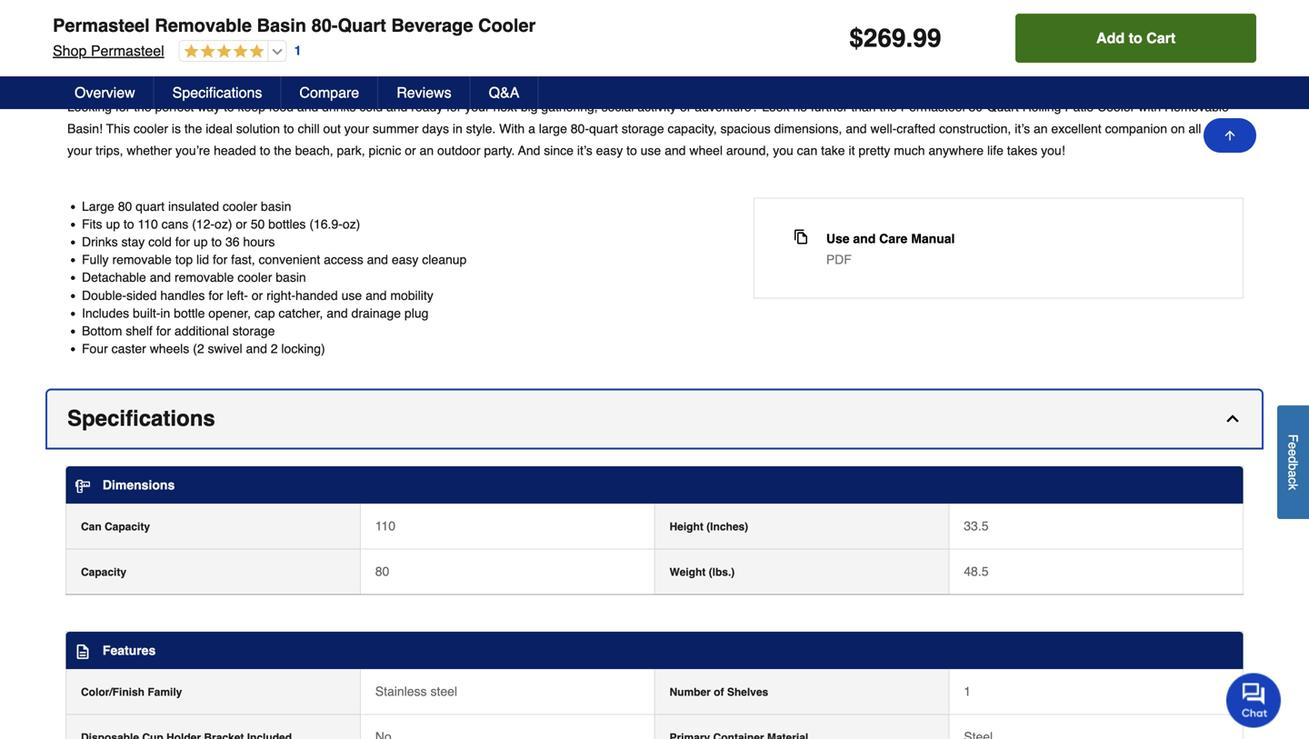 Task type: describe. For each thing, give the bounding box(es) containing it.
q&a
[[489, 84, 520, 101]]

of inside looking for the perfect way to keep food and drinks cold and ready for your next big gathering, social activity or adventure? look no further than the permasteel 80-quart rolling patio cooler with removable basin! this cooler is the ideal solution to chill out your summer days in style. with a large 80-quart storage capacity, spacious dimensions, and well-crafted construction, it's an excellent companion on all of your trips, whether you're headed to the beach, park, picnic or an outdoor party. and since it's easy to use and wheel around, you can take it pretty much anywhere life takes you!
[[1205, 121, 1216, 136]]

f
[[1286, 434, 1301, 442]]

left-
[[227, 288, 248, 303]]

beverage
[[391, 15, 473, 36]]

crafted
[[897, 121, 936, 136]]

and down the handed
[[327, 306, 348, 320]]

further
[[811, 99, 848, 114]]

110 inside large 80 quart insulated cooler basin fits up to 110 cans (12-oz) or 50 bottles (16.9-oz) drinks stay cold for up to 36 hours fully removable top lid for fast, convenient access and easy cleanup detachable and removable cooler basin double-sided handles for left- or right-handed use and mobility includes built-in bottle opener, cap catcher, and drainage plug bottom shelf for additional storage four caster wheels (2 swivel and 2 locking)
[[138, 217, 158, 231]]

right-
[[267, 288, 296, 303]]

1 vertical spatial basin
[[276, 270, 306, 285]]

top
[[175, 252, 193, 267]]

1 horizontal spatial 80-
[[571, 121, 589, 136]]

stainless steel
[[375, 684, 457, 699]]

pretty
[[859, 143, 891, 158]]

outdoor
[[437, 143, 481, 158]]

permasteel removable basin 80-quart beverage cooler
[[53, 15, 536, 36]]

fully
[[82, 252, 109, 267]]

1 vertical spatial capacity
[[81, 566, 126, 579]]

height
[[670, 521, 704, 533]]

color/finish
[[81, 686, 145, 699]]

36
[[225, 235, 240, 249]]

.
[[906, 24, 913, 53]]

drinks
[[82, 235, 118, 249]]

0 horizontal spatial quart
[[338, 15, 386, 36]]

life
[[987, 143, 1004, 158]]

add to cart button
[[1016, 14, 1257, 63]]

way
[[197, 99, 220, 114]]

weight (lbs.)
[[670, 566, 735, 579]]

0 vertical spatial cooler
[[478, 15, 536, 36]]

0 vertical spatial basin
[[261, 199, 291, 213]]

fast,
[[231, 252, 255, 267]]

1 horizontal spatial it's
[[1015, 121, 1030, 136]]

this
[[106, 121, 130, 136]]

lid
[[196, 252, 209, 267]]

0 vertical spatial removable
[[155, 15, 252, 36]]

notes image
[[75, 645, 90, 659]]

is
[[172, 121, 181, 136]]

and left 2
[[246, 341, 267, 356]]

excellent
[[1052, 121, 1102, 136]]

0 horizontal spatial removable
[[112, 252, 172, 267]]

can
[[81, 521, 102, 533]]

cooler inside looking for the perfect way to keep food and drinks cold and ready for your next big gathering, social activity or adventure? look no further than the permasteel 80-quart rolling patio cooler with removable basin! this cooler is the ideal solution to chill out your summer days in style. with a large 80-quart storage capacity, spacious dimensions, and well-crafted construction, it's an excellent companion on all of your trips, whether you're headed to the beach, park, picnic or an outdoor party. and since it's easy to use and wheel around, you can take it pretty much anywhere life takes you!
[[134, 121, 168, 136]]

1 vertical spatial removable
[[175, 270, 234, 285]]

number
[[670, 686, 711, 699]]

beach,
[[295, 143, 333, 158]]

shelf
[[126, 324, 153, 338]]

1 horizontal spatial 80
[[375, 564, 389, 579]]

manual
[[911, 231, 955, 246]]

construction,
[[939, 121, 1011, 136]]

and down capacity,
[[665, 143, 686, 158]]

dimensions image
[[75, 479, 90, 494]]

1 vertical spatial cooler
[[223, 199, 257, 213]]

bottles
[[268, 217, 306, 231]]

includes
[[82, 306, 129, 320]]

0 horizontal spatial 80-
[[311, 15, 338, 36]]

use inside large 80 quart insulated cooler basin fits up to 110 cans (12-oz) or 50 bottles (16.9-oz) drinks stay cold for up to 36 hours fully removable top lid for fast, convenient access and easy cleanup detachable and removable cooler basin double-sided handles for left- or right-handed use and mobility includes built-in bottle opener, cap catcher, and drainage plug bottom shelf for additional storage four caster wheels (2 swivel and 2 locking)
[[342, 288, 362, 303]]

269
[[864, 24, 906, 53]]

sided
[[126, 288, 157, 303]]

catcher,
[[279, 306, 323, 320]]

for left left-
[[209, 288, 223, 303]]

food
[[269, 99, 294, 114]]

to right way
[[224, 99, 234, 114]]

you!
[[1041, 143, 1065, 158]]

for up this
[[115, 99, 130, 114]]

well-
[[871, 121, 897, 136]]

can
[[797, 143, 818, 158]]

all
[[1189, 121, 1202, 136]]

pdf
[[826, 252, 852, 267]]

80 inside large 80 quart insulated cooler basin fits up to 110 cans (12-oz) or 50 bottles (16.9-oz) drinks stay cold for up to 36 hours fully removable top lid for fast, convenient access and easy cleanup detachable and removable cooler basin double-sided handles for left- or right-handed use and mobility includes built-in bottle opener, cap catcher, and drainage plug bottom shelf for additional storage four caster wheels (2 swivel and 2 locking)
[[118, 199, 132, 213]]

style.
[[466, 121, 496, 136]]

b
[[1286, 463, 1301, 470]]

color/finish family
[[81, 686, 182, 699]]

since
[[544, 143, 574, 158]]

1 vertical spatial an
[[420, 143, 434, 158]]

for right ready
[[447, 99, 461, 114]]

removable inside looking for the perfect way to keep food and drinks cold and ready for your next big gathering, social activity or adventure? look no further than the permasteel 80-quart rolling patio cooler with removable basin! this cooler is the ideal solution to chill out your summer days in style. with a large 80-quart storage capacity, spacious dimensions, and well-crafted construction, it's an excellent companion on all of your trips, whether you're headed to the beach, park, picnic or an outdoor party. and since it's easy to use and wheel around, you can take it pretty much anywhere life takes you!
[[1165, 99, 1229, 114]]

on
[[1171, 121, 1185, 136]]

reviews button
[[378, 76, 471, 109]]

(2
[[193, 341, 204, 356]]

or up capacity,
[[680, 99, 691, 114]]

adventure?
[[695, 99, 759, 114]]

5 stars image
[[180, 44, 264, 60]]

(lbs.)
[[709, 566, 735, 579]]

cooler inside looking for the perfect way to keep food and drinks cold and ready for your next big gathering, social activity or adventure? look no further than the permasteel 80-quart rolling patio cooler with removable basin! this cooler is the ideal solution to chill out your summer days in style. with a large 80-quart storage capacity, spacious dimensions, and well-crafted construction, it's an excellent companion on all of your trips, whether you're headed to the beach, park, picnic or an outdoor party. and since it's easy to use and wheel around, you can take it pretty much anywhere life takes you!
[[1098, 99, 1135, 114]]

handles
[[160, 288, 205, 303]]

looking
[[67, 99, 112, 114]]

chevron up image
[[1224, 410, 1242, 428]]

use and care manual pdf
[[826, 231, 955, 267]]

to down social
[[627, 143, 637, 158]]

q&a button
[[471, 76, 539, 109]]

0 horizontal spatial 1
[[294, 43, 301, 58]]

rolling
[[1023, 99, 1062, 114]]

to left 36
[[211, 235, 222, 249]]

cart
[[1147, 30, 1176, 46]]

trips,
[[96, 143, 123, 158]]

shop
[[53, 42, 87, 59]]

and
[[518, 143, 540, 158]]

no
[[793, 99, 807, 114]]

shelves
[[727, 686, 769, 699]]

99
[[913, 24, 941, 53]]

you're
[[176, 143, 210, 158]]

add
[[1097, 30, 1125, 46]]

activity
[[638, 99, 677, 114]]

chat invite button image
[[1227, 672, 1282, 728]]

insulated
[[168, 199, 219, 213]]

or up cap
[[252, 288, 263, 303]]

look
[[762, 99, 790, 114]]

basin
[[257, 15, 306, 36]]

$ 269 . 99
[[849, 24, 941, 53]]

1 oz) from the left
[[215, 217, 232, 231]]

advertisement region
[[47, 0, 1262, 13]]

drinks
[[322, 99, 356, 114]]

in inside large 80 quart insulated cooler basin fits up to 110 cans (12-oz) or 50 bottles (16.9-oz) drinks stay cold for up to 36 hours fully removable top lid for fast, convenient access and easy cleanup detachable and removable cooler basin double-sided handles for left- or right-handed use and mobility includes built-in bottle opener, cap catcher, and drainage plug bottom shelf for additional storage four caster wheels (2 swivel and 2 locking)
[[160, 306, 170, 320]]

or right picnic
[[405, 143, 416, 158]]

d
[[1286, 456, 1301, 463]]

quart inside large 80 quart insulated cooler basin fits up to 110 cans (12-oz) or 50 bottles (16.9-oz) drinks stay cold for up to 36 hours fully removable top lid for fast, convenient access and easy cleanup detachable and removable cooler basin double-sided handles for left- or right-handed use and mobility includes built-in bottle opener, cap catcher, and drainage plug bottom shelf for additional storage four caster wheels (2 swivel and 2 locking)
[[136, 199, 165, 213]]

wheels
[[150, 341, 189, 356]]

family
[[148, 686, 182, 699]]

you
[[773, 143, 794, 158]]

steel
[[430, 684, 457, 699]]

to up stay on the left top of the page
[[124, 217, 134, 231]]

arrow up image
[[1223, 128, 1238, 143]]

in inside looking for the perfect way to keep food and drinks cold and ready for your next big gathering, social activity or adventure? look no further than the permasteel 80-quart rolling patio cooler with removable basin! this cooler is the ideal solution to chill out your summer days in style. with a large 80-quart storage capacity, spacious dimensions, and well-crafted construction, it's an excellent companion on all of your trips, whether you're headed to the beach, park, picnic or an outdoor party. and since it's easy to use and wheel around, you can take it pretty much anywhere life takes you!
[[453, 121, 463, 136]]

spacious
[[721, 121, 771, 136]]

compare
[[300, 84, 359, 101]]

stainless
[[375, 684, 427, 699]]

33.5
[[964, 519, 989, 533]]

a inside button
[[1286, 470, 1301, 477]]

to left chill
[[284, 121, 294, 136]]



Task type: locate. For each thing, give the bounding box(es) containing it.
up right fits
[[106, 217, 120, 231]]

permasteel up crafted
[[901, 99, 965, 114]]

big
[[521, 99, 538, 114]]

1 vertical spatial quart
[[136, 199, 165, 213]]

add to cart
[[1097, 30, 1176, 46]]

use
[[826, 231, 850, 246]]

1 horizontal spatial a
[[1286, 470, 1301, 477]]

0 vertical spatial easy
[[596, 143, 623, 158]]

2 vertical spatial 80-
[[571, 121, 589, 136]]

overview up looking
[[67, 36, 164, 61]]

0 vertical spatial 110
[[138, 217, 158, 231]]

storage down cap
[[233, 324, 275, 338]]

basin
[[261, 199, 291, 213], [276, 270, 306, 285]]

1 vertical spatial 80-
[[969, 99, 987, 114]]

0 vertical spatial specifications button
[[154, 76, 281, 109]]

to down solution
[[260, 143, 270, 158]]

for right "lid"
[[213, 252, 228, 267]]

and right access
[[367, 252, 388, 267]]

whether
[[127, 143, 172, 158]]

0 vertical spatial a
[[528, 121, 535, 136]]

80- up construction,
[[969, 99, 987, 114]]

k
[[1286, 484, 1301, 490]]

to
[[1129, 30, 1143, 46], [224, 99, 234, 114], [284, 121, 294, 136], [260, 143, 270, 158], [627, 143, 637, 158], [124, 217, 134, 231], [211, 235, 222, 249]]

days
[[422, 121, 449, 136]]

80- right basin
[[311, 15, 338, 36]]

summer
[[373, 121, 419, 136]]

oz) up 36
[[215, 217, 232, 231]]

your up park,
[[344, 121, 369, 136]]

easy
[[596, 143, 623, 158], [392, 252, 419, 267]]

1 vertical spatial removable
[[1165, 99, 1229, 114]]

1 horizontal spatial easy
[[596, 143, 623, 158]]

0 vertical spatial 80-
[[311, 15, 338, 36]]

basin down convenient
[[276, 270, 306, 285]]

to right add
[[1129, 30, 1143, 46]]

access
[[324, 252, 363, 267]]

0 vertical spatial overview
[[67, 36, 164, 61]]

0 vertical spatial specifications
[[172, 84, 262, 101]]

1 vertical spatial overview
[[75, 84, 135, 101]]

and right use
[[853, 231, 876, 246]]

0 horizontal spatial use
[[342, 288, 362, 303]]

2 vertical spatial your
[[67, 143, 92, 158]]

wheel
[[690, 143, 723, 158]]

0 horizontal spatial in
[[160, 306, 170, 320]]

1 vertical spatial a
[[1286, 470, 1301, 477]]

0 vertical spatial of
[[1205, 121, 1216, 136]]

quart left beverage
[[338, 15, 386, 36]]

0 horizontal spatial of
[[714, 686, 724, 699]]

quart
[[589, 121, 618, 136], [136, 199, 165, 213]]

up up "lid"
[[194, 235, 208, 249]]

0 vertical spatial quart
[[589, 121, 618, 136]]

1 vertical spatial quart
[[987, 99, 1019, 114]]

care
[[879, 231, 908, 246]]

cleanup
[[422, 252, 467, 267]]

easy down social
[[596, 143, 623, 158]]

removable down "lid"
[[175, 270, 234, 285]]

permasteel up shop permasteel
[[53, 15, 150, 36]]

0 horizontal spatial quart
[[136, 199, 165, 213]]

swivel
[[208, 341, 242, 356]]

1 horizontal spatial your
[[344, 121, 369, 136]]

companion
[[1105, 121, 1168, 136]]

fits
[[82, 217, 102, 231]]

cooler down fast,
[[238, 270, 272, 285]]

2 horizontal spatial 80-
[[969, 99, 987, 114]]

e up b
[[1286, 449, 1301, 456]]

height (inches)
[[670, 521, 748, 533]]

1 horizontal spatial oz)
[[343, 217, 360, 231]]

the right is
[[184, 121, 202, 136]]

and up it
[[846, 121, 867, 136]]

2 oz) from the left
[[343, 217, 360, 231]]

and up chill
[[297, 99, 319, 114]]

0 vertical spatial cooler
[[134, 121, 168, 136]]

2 horizontal spatial your
[[465, 99, 490, 114]]

removable up 5 stars image
[[155, 15, 252, 36]]

bottom
[[82, 324, 122, 338]]

use up drainage on the top of page
[[342, 288, 362, 303]]

patio
[[1065, 99, 1094, 114]]

specifications up ideal
[[172, 84, 262, 101]]

50
[[251, 217, 265, 231]]

0 vertical spatial in
[[453, 121, 463, 136]]

overview button up this
[[56, 76, 154, 109]]

0 vertical spatial up
[[106, 217, 120, 231]]

cooler
[[478, 15, 536, 36], [1098, 99, 1135, 114]]

document image
[[794, 229, 808, 244]]

double-
[[82, 288, 126, 303]]

0 vertical spatial an
[[1034, 121, 1048, 136]]

oz) up access
[[343, 217, 360, 231]]

1 horizontal spatial cold
[[360, 99, 383, 114]]

1 vertical spatial your
[[344, 121, 369, 136]]

a right with
[[528, 121, 535, 136]]

an down days
[[420, 143, 434, 158]]

0 horizontal spatial storage
[[233, 324, 275, 338]]

cooler
[[134, 121, 168, 136], [223, 199, 257, 213], [238, 270, 272, 285]]

0 vertical spatial use
[[641, 143, 661, 158]]

overview for overview button on top of this
[[75, 84, 135, 101]]

2 e from the top
[[1286, 449, 1301, 456]]

1 horizontal spatial quart
[[987, 99, 1019, 114]]

social
[[602, 99, 634, 114]]

easy inside large 80 quart insulated cooler basin fits up to 110 cans (12-oz) or 50 bottles (16.9-oz) drinks stay cold for up to 36 hours fully removable top lid for fast, convenient access and easy cleanup detachable and removable cooler basin double-sided handles for left- or right-handed use and mobility includes built-in bottle opener, cap catcher, and drainage plug bottom shelf for additional storage four caster wheels (2 swivel and 2 locking)
[[392, 252, 419, 267]]

cooler up the 50
[[223, 199, 257, 213]]

1 horizontal spatial removable
[[1165, 99, 1229, 114]]

0 horizontal spatial an
[[420, 143, 434, 158]]

0 horizontal spatial removable
[[155, 15, 252, 36]]

handed
[[296, 288, 338, 303]]

quart
[[338, 15, 386, 36], [987, 99, 1019, 114]]

and
[[297, 99, 319, 114], [386, 99, 408, 114], [846, 121, 867, 136], [665, 143, 686, 158], [853, 231, 876, 246], [367, 252, 388, 267], [150, 270, 171, 285], [366, 288, 387, 303], [327, 306, 348, 320], [246, 341, 267, 356]]

use and care manual link
[[826, 229, 955, 248]]

to inside button
[[1129, 30, 1143, 46]]

1 vertical spatial 80
[[375, 564, 389, 579]]

drainage
[[351, 306, 401, 320]]

quart up construction,
[[987, 99, 1019, 114]]

80- down gathering,
[[571, 121, 589, 136]]

take
[[821, 143, 845, 158]]

1 horizontal spatial in
[[453, 121, 463, 136]]

plug
[[405, 306, 429, 320]]

quart down social
[[589, 121, 618, 136]]

1 vertical spatial easy
[[392, 252, 419, 267]]

large 80 quart insulated cooler basin fits up to 110 cans (12-oz) or 50 bottles (16.9-oz) drinks stay cold for up to 36 hours fully removable top lid for fast, convenient access and easy cleanup detachable and removable cooler basin double-sided handles for left- or right-handed use and mobility includes built-in bottle opener, cap catcher, and drainage plug bottom shelf for additional storage four caster wheels (2 swivel and 2 locking)
[[82, 199, 467, 356]]

(12-
[[192, 217, 215, 231]]

or left the 50
[[236, 217, 247, 231]]

cooler up whether
[[134, 121, 168, 136]]

your down basin!
[[67, 143, 92, 158]]

removable
[[112, 252, 172, 267], [175, 270, 234, 285]]

party.
[[484, 143, 515, 158]]

0 horizontal spatial easy
[[392, 252, 419, 267]]

detachable
[[82, 270, 146, 285]]

1 vertical spatial use
[[342, 288, 362, 303]]

cold inside large 80 quart insulated cooler basin fits up to 110 cans (12-oz) or 50 bottles (16.9-oz) drinks stay cold for up to 36 hours fully removable top lid for fast, convenient access and easy cleanup detachable and removable cooler basin double-sided handles for left- or right-handed use and mobility includes built-in bottle opener, cap catcher, and drainage plug bottom shelf for additional storage four caster wheels (2 swivel and 2 locking)
[[148, 235, 172, 249]]

f e e d b a c k button
[[1278, 405, 1309, 519]]

0 vertical spatial permasteel
[[53, 15, 150, 36]]

0 vertical spatial your
[[465, 99, 490, 114]]

1 vertical spatial up
[[194, 235, 208, 249]]

quart inside looking for the perfect way to keep food and drinks cold and ready for your next big gathering, social activity or adventure? look no further than the permasteel 80-quart rolling patio cooler with removable basin! this cooler is the ideal solution to chill out your summer days in style. with a large 80-quart storage capacity, spacious dimensions, and well-crafted construction, it's an excellent companion on all of your trips, whether you're headed to the beach, park, picnic or an outdoor party. and since it's easy to use and wheel around, you can take it pretty much anywhere life takes you!
[[589, 121, 618, 136]]

cap
[[255, 306, 275, 320]]

0 vertical spatial cold
[[360, 99, 383, 114]]

0 horizontal spatial cooler
[[478, 15, 536, 36]]

for up top
[[175, 235, 190, 249]]

cooler up companion
[[1098, 99, 1135, 114]]

1 vertical spatial 1
[[964, 684, 971, 699]]

capacity
[[105, 521, 150, 533], [81, 566, 126, 579]]

with
[[499, 121, 525, 136]]

and up drainage on the top of page
[[366, 288, 387, 303]]

large
[[539, 121, 567, 136]]

quart inside looking for the perfect way to keep food and drinks cold and ready for your next big gathering, social activity or adventure? look no further than the permasteel 80-quart rolling patio cooler with removable basin! this cooler is the ideal solution to chill out your summer days in style. with a large 80-quart storage capacity, spacious dimensions, and well-crafted construction, it's an excellent companion on all of your trips, whether you're headed to the beach, park, picnic or an outdoor party. and since it's easy to use and wheel around, you can take it pretty much anywhere life takes you!
[[987, 99, 1019, 114]]

1 horizontal spatial 110
[[375, 519, 396, 533]]

for up wheels
[[156, 324, 171, 338]]

cold down cans
[[148, 235, 172, 249]]

0 horizontal spatial 110
[[138, 217, 158, 231]]

1 vertical spatial cold
[[148, 235, 172, 249]]

0 vertical spatial capacity
[[105, 521, 150, 533]]

the left perfect
[[134, 99, 152, 114]]

1 horizontal spatial of
[[1205, 121, 1216, 136]]

1 e from the top
[[1286, 442, 1301, 449]]

0 horizontal spatial oz)
[[215, 217, 232, 231]]

an down rolling
[[1034, 121, 1048, 136]]

1 vertical spatial storage
[[233, 324, 275, 338]]

0 horizontal spatial it's
[[577, 143, 593, 158]]

0 horizontal spatial a
[[528, 121, 535, 136]]

locking)
[[281, 341, 325, 356]]

bottle
[[174, 306, 205, 320]]

cold inside looking for the perfect way to keep food and drinks cold and ready for your next big gathering, social activity or adventure? look no further than the permasteel 80-quart rolling patio cooler with removable basin! this cooler is the ideal solution to chill out your summer days in style. with a large 80-quart storage capacity, spacious dimensions, and well-crafted construction, it's an excellent companion on all of your trips, whether you're headed to the beach, park, picnic or an outdoor party. and since it's easy to use and wheel around, you can take it pretty much anywhere life takes you!
[[360, 99, 383, 114]]

or
[[680, 99, 691, 114], [405, 143, 416, 158], [236, 217, 247, 231], [252, 288, 263, 303]]

0 vertical spatial 1
[[294, 43, 301, 58]]

1 horizontal spatial 1
[[964, 684, 971, 699]]

specifications up dimensions at the left of the page
[[67, 406, 215, 431]]

a inside looking for the perfect way to keep food and drinks cold and ready for your next big gathering, social activity or adventure? look no further than the permasteel 80-quart rolling patio cooler with removable basin! this cooler is the ideal solution to chill out your summer days in style. with a large 80-quart storage capacity, spacious dimensions, and well-crafted construction, it's an excellent companion on all of your trips, whether you're headed to the beach, park, picnic or an outdoor party. and since it's easy to use and wheel around, you can take it pretty much anywhere life takes you!
[[528, 121, 535, 136]]

your
[[465, 99, 490, 114], [344, 121, 369, 136], [67, 143, 92, 158]]

large
[[82, 199, 114, 213]]

in up outdoor
[[453, 121, 463, 136]]

cold right drinks
[[360, 99, 383, 114]]

0 vertical spatial it's
[[1015, 121, 1030, 136]]

it's
[[1015, 121, 1030, 136], [577, 143, 593, 158]]

2 vertical spatial cooler
[[238, 270, 272, 285]]

1 horizontal spatial an
[[1034, 121, 1048, 136]]

110
[[138, 217, 158, 231], [375, 519, 396, 533]]

0 horizontal spatial your
[[67, 143, 92, 158]]

capacity down can capacity
[[81, 566, 126, 579]]

1 vertical spatial permasteel
[[91, 42, 164, 59]]

permasteel right shop
[[91, 42, 164, 59]]

1 horizontal spatial removable
[[175, 270, 234, 285]]

1 vertical spatial in
[[160, 306, 170, 320]]

solution
[[236, 121, 280, 136]]

than
[[851, 99, 876, 114]]

it's up takes
[[1015, 121, 1030, 136]]

1 horizontal spatial cooler
[[1098, 99, 1135, 114]]

2
[[271, 341, 278, 356]]

features
[[103, 643, 156, 658]]

0 vertical spatial quart
[[338, 15, 386, 36]]

2 vertical spatial permasteel
[[901, 99, 965, 114]]

0 vertical spatial removable
[[112, 252, 172, 267]]

around,
[[726, 143, 770, 158]]

0 horizontal spatial up
[[106, 217, 120, 231]]

and up summer
[[386, 99, 408, 114]]

the
[[134, 99, 152, 114], [880, 99, 897, 114], [184, 121, 202, 136], [274, 143, 292, 158]]

four
[[82, 341, 108, 356]]

removable down stay on the left top of the page
[[112, 252, 172, 267]]

easy inside looking for the perfect way to keep food and drinks cold and ready for your next big gathering, social activity or adventure? look no further than the permasteel 80-quart rolling patio cooler with removable basin! this cooler is the ideal solution to chill out your summer days in style. with a large 80-quart storage capacity, spacious dimensions, and well-crafted construction, it's an excellent companion on all of your trips, whether you're headed to the beach, park, picnic or an outdoor party. and since it's easy to use and wheel around, you can take it pretty much anywhere life takes you!
[[596, 143, 623, 158]]

easy up mobility
[[392, 252, 419, 267]]

much
[[894, 143, 925, 158]]

removable
[[155, 15, 252, 36], [1165, 99, 1229, 114]]

storage
[[622, 121, 664, 136], [233, 324, 275, 338]]

1 vertical spatial of
[[714, 686, 724, 699]]

removable up all
[[1165, 99, 1229, 114]]

ready
[[411, 99, 443, 114]]

(16.9-
[[309, 217, 343, 231]]

the left beach,
[[274, 143, 292, 158]]

an
[[1034, 121, 1048, 136], [420, 143, 434, 158]]

basin up bottles
[[261, 199, 291, 213]]

overview for overview button under advertisement region
[[67, 36, 164, 61]]

of right number
[[714, 686, 724, 699]]

your up style.
[[465, 99, 490, 114]]

of right all
[[1205, 121, 1216, 136]]

cooler up q&a
[[478, 15, 536, 36]]

storage down 'activity'
[[622, 121, 664, 136]]

1 vertical spatial specifications
[[67, 406, 215, 431]]

1 horizontal spatial use
[[641, 143, 661, 158]]

it
[[849, 143, 855, 158]]

the up 'well-'
[[880, 99, 897, 114]]

0 horizontal spatial cold
[[148, 235, 172, 249]]

overview up this
[[75, 84, 135, 101]]

and inside use and care manual pdf
[[853, 231, 876, 246]]

basin!
[[67, 121, 103, 136]]

1 horizontal spatial storage
[[622, 121, 664, 136]]

permasteel inside looking for the perfect way to keep food and drinks cold and ready for your next big gathering, social activity or adventure? look no further than the permasteel 80-quart rolling patio cooler with removable basin! this cooler is the ideal solution to chill out your summer days in style. with a large 80-quart storage capacity, spacious dimensions, and well-crafted construction, it's an excellent companion on all of your trips, whether you're headed to the beach, park, picnic or an outdoor party. and since it's easy to use and wheel around, you can take it pretty much anywhere life takes you!
[[901, 99, 965, 114]]

0 vertical spatial storage
[[622, 121, 664, 136]]

0 horizontal spatial 80
[[118, 199, 132, 213]]

e up d
[[1286, 442, 1301, 449]]

overview
[[67, 36, 164, 61], [75, 84, 135, 101]]

1 vertical spatial it's
[[577, 143, 593, 158]]

quart up cans
[[136, 199, 165, 213]]

in left bottle
[[160, 306, 170, 320]]

1 vertical spatial cooler
[[1098, 99, 1135, 114]]

use inside looking for the perfect way to keep food and drinks cold and ready for your next big gathering, social activity or adventure? look no further than the permasteel 80-quart rolling patio cooler with removable basin! this cooler is the ideal solution to chill out your summer days in style. with a large 80-quart storage capacity, spacious dimensions, and well-crafted construction, it's an excellent companion on all of your trips, whether you're headed to the beach, park, picnic or an outdoor party. and since it's easy to use and wheel around, you can take it pretty much anywhere life takes you!
[[641, 143, 661, 158]]

out
[[323, 121, 341, 136]]

overview button down advertisement region
[[47, 20, 1262, 78]]

storage inside looking for the perfect way to keep food and drinks cold and ready for your next big gathering, social activity or adventure? look no further than the permasteel 80-quart rolling patio cooler with removable basin! this cooler is the ideal solution to chill out your summer days in style. with a large 80-quart storage capacity, spacious dimensions, and well-crafted construction, it's an excellent companion on all of your trips, whether you're headed to the beach, park, picnic or an outdoor party. and since it's easy to use and wheel around, you can take it pretty much anywhere life takes you!
[[622, 121, 664, 136]]

1 horizontal spatial quart
[[589, 121, 618, 136]]

of
[[1205, 121, 1216, 136], [714, 686, 724, 699]]

use down 'activity'
[[641, 143, 661, 158]]

1 horizontal spatial up
[[194, 235, 208, 249]]

0 vertical spatial 80
[[118, 199, 132, 213]]

a up k
[[1286, 470, 1301, 477]]

capacity right can
[[105, 521, 150, 533]]

dimensions
[[103, 478, 175, 492]]

and up the sided
[[150, 270, 171, 285]]

1 vertical spatial specifications button
[[47, 391, 1262, 448]]

it's right since
[[577, 143, 593, 158]]

storage inside large 80 quart insulated cooler basin fits up to 110 cans (12-oz) or 50 bottles (16.9-oz) drinks stay cold for up to 36 hours fully removable top lid for fast, convenient access and easy cleanup detachable and removable cooler basin double-sided handles for left- or right-handed use and mobility includes built-in bottle opener, cap catcher, and drainage plug bottom shelf for additional storage four caster wheels (2 swivel and 2 locking)
[[233, 324, 275, 338]]

1
[[294, 43, 301, 58], [964, 684, 971, 699]]



Task type: vqa. For each thing, say whether or not it's contained in the screenshot.
in to the top
yes



